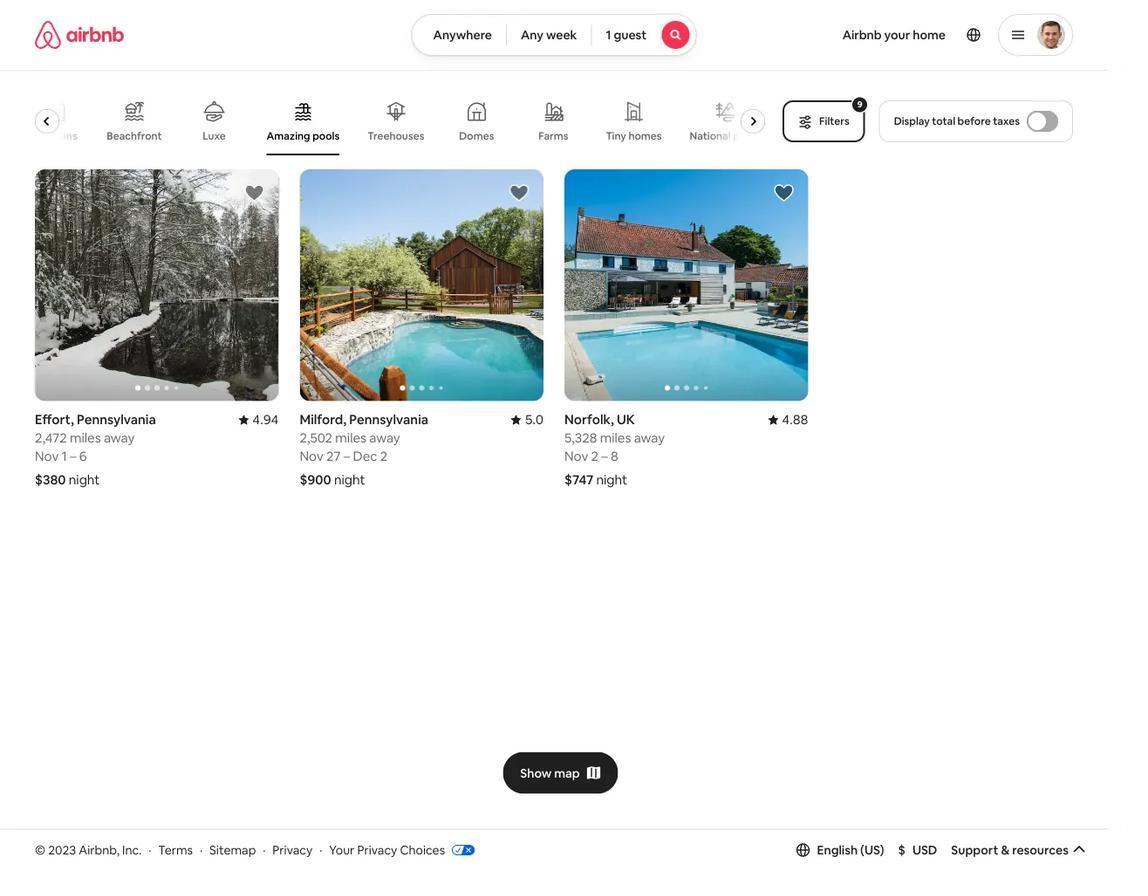 Task type: vqa. For each thing, say whether or not it's contained in the screenshot.


Task type: describe. For each thing, give the bounding box(es) containing it.
english (us)
[[817, 842, 885, 858]]

your
[[329, 842, 355, 858]]

8
[[611, 448, 619, 465]]

your privacy choices link
[[329, 842, 475, 859]]

national parks
[[690, 129, 761, 142]]

2,472
[[35, 429, 67, 446]]

milford, pennsylvania 2,502 miles away nov 27 – dec 2 $900 night
[[300, 411, 429, 488]]

luxe
[[203, 129, 226, 143]]

1 · from the left
[[149, 842, 151, 858]]

night for nov 1 – 6
[[69, 471, 100, 488]]

add to wishlist: milford, pennsylvania image
[[509, 182, 530, 203]]

4.94
[[252, 411, 279, 428]]

filters button
[[783, 100, 866, 142]]

6
[[79, 448, 87, 465]]

night for nov 2 – 8
[[596, 471, 628, 488]]

add to wishlist: effort, pennsylvania image
[[244, 182, 265, 203]]

1 inside 1 guest button
[[606, 27, 611, 43]]

$
[[899, 842, 906, 858]]

5.0 out of 5 average rating image
[[511, 411, 544, 428]]

2 privacy from the left
[[357, 842, 397, 858]]

parks
[[734, 129, 761, 142]]

homes
[[629, 129, 663, 143]]

2 · from the left
[[200, 842, 203, 858]]

any week button
[[506, 14, 592, 56]]

uk
[[617, 411, 635, 428]]

miles for 6
[[70, 429, 101, 446]]

show map
[[520, 765, 580, 781]]

sitemap
[[210, 842, 256, 858]]

airbnb,
[[79, 842, 120, 858]]

terms · sitemap · privacy
[[158, 842, 313, 858]]

national
[[690, 129, 731, 142]]

sitemap link
[[210, 842, 256, 858]]

away for 5,328 miles away
[[634, 429, 665, 446]]

airbnb your home
[[843, 27, 946, 43]]

2 inside milford, pennsylvania 2,502 miles away nov 27 – dec 2 $900 night
[[380, 448, 388, 465]]

27
[[326, 448, 341, 465]]

map
[[554, 765, 580, 781]]

home
[[913, 27, 946, 43]]

4.88 out of 5 average rating image
[[768, 411, 809, 428]]

nov for nov 2 – 8
[[565, 448, 589, 465]]

profile element
[[718, 0, 1074, 70]]

your
[[885, 27, 911, 43]]

1 guest
[[606, 27, 647, 43]]

terms
[[158, 842, 193, 858]]

milford,
[[300, 411, 347, 428]]

farms
[[539, 129, 569, 143]]

night inside milford, pennsylvania 2,502 miles away nov 27 – dec 2 $900 night
[[334, 471, 365, 488]]

effort, pennsylvania 2,472 miles away nov 1 – 6 $380 night
[[35, 411, 156, 488]]

amazing pools
[[267, 129, 340, 143]]

miles for 8
[[600, 429, 631, 446]]

4 · from the left
[[320, 842, 322, 858]]

anywhere
[[433, 27, 492, 43]]

resources
[[1013, 842, 1069, 858]]

support & resources button
[[952, 842, 1087, 858]]

$900
[[300, 471, 331, 488]]

$747
[[565, 471, 594, 488]]

4.94 out of 5 average rating image
[[239, 411, 279, 428]]

choices
[[400, 842, 445, 858]]

away for 2,502 miles away
[[369, 429, 400, 446]]

privacy link
[[273, 842, 313, 858]]



Task type: locate. For each thing, give the bounding box(es) containing it.
3 night from the left
[[596, 471, 628, 488]]

1
[[606, 27, 611, 43], [62, 448, 67, 465]]

2 right dec
[[380, 448, 388, 465]]

pennsylvania up 6
[[77, 411, 156, 428]]

english
[[817, 842, 858, 858]]

treehouses
[[368, 129, 425, 143]]

add to wishlist: norfolk, uk image
[[774, 182, 795, 203]]

night inside effort, pennsylvania 2,472 miles away nov 1 – 6 $380 night
[[69, 471, 100, 488]]

None search field
[[412, 14, 697, 56]]

pennsylvania inside milford, pennsylvania 2,502 miles away nov 27 – dec 2 $900 night
[[349, 411, 429, 428]]

away
[[104, 429, 135, 446], [369, 429, 400, 446], [634, 429, 665, 446]]

1 horizontal spatial away
[[369, 429, 400, 446]]

privacy
[[273, 842, 313, 858], [357, 842, 397, 858]]

0 horizontal spatial miles
[[70, 429, 101, 446]]

2 away from the left
[[369, 429, 400, 446]]

anywhere button
[[412, 14, 507, 56]]

miles inside milford, pennsylvania 2,502 miles away nov 27 – dec 2 $900 night
[[335, 429, 367, 446]]

night down "8"
[[596, 471, 628, 488]]

2 miles from the left
[[335, 429, 367, 446]]

5.0
[[525, 411, 544, 428]]

show map button
[[503, 752, 619, 794]]

your privacy choices
[[329, 842, 445, 858]]

· left privacy link
[[263, 842, 266, 858]]

group
[[30, 87, 773, 155], [35, 169, 279, 401], [300, 169, 544, 401], [565, 169, 809, 401]]

support
[[952, 842, 999, 858]]

tiny
[[607, 129, 627, 143]]

nov inside milford, pennsylvania 2,502 miles away nov 27 – dec 2 $900 night
[[300, 448, 324, 465]]

english (us) button
[[796, 842, 885, 858]]

2 2 from the left
[[591, 448, 599, 465]]

0 horizontal spatial privacy
[[273, 842, 313, 858]]

pennsylvania for 2,472 miles away
[[77, 411, 156, 428]]

privacy left your
[[273, 842, 313, 858]]

show
[[520, 765, 552, 781]]

away up dec
[[369, 429, 400, 446]]

1 guest button
[[591, 14, 697, 56]]

miles up "8"
[[600, 429, 631, 446]]

1 privacy from the left
[[273, 842, 313, 858]]

3 away from the left
[[634, 429, 665, 446]]

pennsylvania up dec
[[349, 411, 429, 428]]

1 pennsylvania from the left
[[77, 411, 156, 428]]

2 horizontal spatial –
[[602, 448, 608, 465]]

pools
[[313, 129, 340, 143]]

display total before taxes
[[894, 114, 1020, 128]]

away inside effort, pennsylvania 2,472 miles away nov 1 – 6 $380 night
[[104, 429, 135, 446]]

– right 27
[[344, 448, 350, 465]]

– for 8
[[602, 448, 608, 465]]

nov
[[35, 448, 59, 465], [300, 448, 324, 465], [565, 448, 589, 465]]

– for 6
[[70, 448, 76, 465]]

1 left 6
[[62, 448, 67, 465]]

3 · from the left
[[263, 842, 266, 858]]

2023
[[48, 842, 76, 858]]

nov down "2,502"
[[300, 448, 324, 465]]

1 inside effort, pennsylvania 2,472 miles away nov 1 – 6 $380 night
[[62, 448, 67, 465]]

0 horizontal spatial pennsylvania
[[77, 411, 156, 428]]

1 miles from the left
[[70, 429, 101, 446]]

1 away from the left
[[104, 429, 135, 446]]

1 2 from the left
[[380, 448, 388, 465]]

$ usd
[[899, 842, 938, 858]]

taxes
[[993, 114, 1020, 128]]

&
[[1001, 842, 1010, 858]]

1 – from the left
[[70, 448, 76, 465]]

2
[[380, 448, 388, 465], [591, 448, 599, 465]]

0 horizontal spatial away
[[104, 429, 135, 446]]

– inside milford, pennsylvania 2,502 miles away nov 27 – dec 2 $900 night
[[344, 448, 350, 465]]

miles
[[70, 429, 101, 446], [335, 429, 367, 446], [600, 429, 631, 446]]

1 horizontal spatial 1
[[606, 27, 611, 43]]

usd
[[913, 842, 938, 858]]

1 vertical spatial 1
[[62, 448, 67, 465]]

miles inside effort, pennsylvania 2,472 miles away nov 1 – 6 $380 night
[[70, 429, 101, 446]]

2 inside norfolk, uk 5,328 miles away nov 2 – 8 $747 night
[[591, 448, 599, 465]]

$380
[[35, 471, 66, 488]]

1 night from the left
[[69, 471, 100, 488]]

nov down 2,472
[[35, 448, 59, 465]]

pennsylvania inside effort, pennsylvania 2,472 miles away nov 1 – 6 $380 night
[[77, 411, 156, 428]]

nov down 5,328
[[565, 448, 589, 465]]

1 nov from the left
[[35, 448, 59, 465]]

norfolk, uk 5,328 miles away nov 2 – 8 $747 night
[[565, 411, 665, 488]]

display
[[894, 114, 930, 128]]

0 horizontal spatial 1
[[62, 448, 67, 465]]

– for dec
[[344, 448, 350, 465]]

3 – from the left
[[602, 448, 608, 465]]

2,502
[[300, 429, 333, 446]]

dec
[[353, 448, 377, 465]]

5,328
[[565, 429, 597, 446]]

terms link
[[158, 842, 193, 858]]

0 horizontal spatial 2
[[380, 448, 388, 465]]

2 horizontal spatial night
[[596, 471, 628, 488]]

miles inside norfolk, uk 5,328 miles away nov 2 – 8 $747 night
[[600, 429, 631, 446]]

night
[[69, 471, 100, 488], [334, 471, 365, 488], [596, 471, 628, 488]]

before
[[958, 114, 991, 128]]

inc.
[[122, 842, 142, 858]]

away inside milford, pennsylvania 2,502 miles away nov 27 – dec 2 $900 night
[[369, 429, 400, 446]]

– inside effort, pennsylvania 2,472 miles away nov 1 – 6 $380 night
[[70, 448, 76, 465]]

2 nov from the left
[[300, 448, 324, 465]]

night inside norfolk, uk 5,328 miles away nov 2 – 8 $747 night
[[596, 471, 628, 488]]

norfolk,
[[565, 411, 614, 428]]

miles up dec
[[335, 429, 367, 446]]

display total before taxes button
[[879, 100, 1074, 142]]

©
[[35, 842, 45, 858]]

airbnb
[[843, 27, 882, 43]]

1 horizontal spatial pennsylvania
[[349, 411, 429, 428]]

1 horizontal spatial 2
[[591, 448, 599, 465]]

2 left "8"
[[591, 448, 599, 465]]

1 horizontal spatial miles
[[335, 429, 367, 446]]

beachfront
[[107, 129, 162, 143]]

2 horizontal spatial nov
[[565, 448, 589, 465]]

3 nov from the left
[[565, 448, 589, 465]]

night down dec
[[334, 471, 365, 488]]

domes
[[460, 129, 495, 143]]

· right 'inc.'
[[149, 842, 151, 858]]

airbnb your home link
[[832, 17, 957, 53]]

– left 6
[[70, 448, 76, 465]]

privacy right your
[[357, 842, 397, 858]]

1 horizontal spatial privacy
[[357, 842, 397, 858]]

4.88
[[782, 411, 809, 428]]

2 – from the left
[[344, 448, 350, 465]]

0 horizontal spatial night
[[69, 471, 100, 488]]

group containing national parks
[[30, 87, 773, 155]]

away right 2,472
[[104, 429, 135, 446]]

1 horizontal spatial nov
[[300, 448, 324, 465]]

– inside norfolk, uk 5,328 miles away nov 2 – 8 $747 night
[[602, 448, 608, 465]]

3 miles from the left
[[600, 429, 631, 446]]

none search field containing anywhere
[[412, 14, 697, 56]]

© 2023 airbnb, inc. ·
[[35, 842, 151, 858]]

nov inside norfolk, uk 5,328 miles away nov 2 – 8 $747 night
[[565, 448, 589, 465]]

away for 2,472 miles away
[[104, 429, 135, 446]]

guest
[[614, 27, 647, 43]]

group for norfolk, uk
[[565, 169, 809, 401]]

any
[[521, 27, 544, 43]]

1 horizontal spatial –
[[344, 448, 350, 465]]

away inside norfolk, uk 5,328 miles away nov 2 – 8 $747 night
[[634, 429, 665, 446]]

tiny homes
[[607, 129, 663, 143]]

night down 6
[[69, 471, 100, 488]]

0 vertical spatial 1
[[606, 27, 611, 43]]

– left "8"
[[602, 448, 608, 465]]

1 horizontal spatial night
[[334, 471, 365, 488]]

group for milford, pennsylvania
[[300, 169, 544, 401]]

2 horizontal spatial away
[[634, 429, 665, 446]]

nov for nov 27 – dec 2
[[300, 448, 324, 465]]

away down uk
[[634, 429, 665, 446]]

week
[[546, 27, 577, 43]]

0 horizontal spatial –
[[70, 448, 76, 465]]

pennsylvania
[[77, 411, 156, 428], [349, 411, 429, 428]]

1 left guest
[[606, 27, 611, 43]]

(us)
[[861, 842, 885, 858]]

effort,
[[35, 411, 74, 428]]

group for effort, pennsylvania
[[35, 169, 279, 401]]

0 horizontal spatial nov
[[35, 448, 59, 465]]

miles for dec
[[335, 429, 367, 446]]

nov for nov 1 – 6
[[35, 448, 59, 465]]

2 pennsylvania from the left
[[349, 411, 429, 428]]

filters
[[820, 114, 850, 128]]

· left your
[[320, 842, 322, 858]]

–
[[70, 448, 76, 465], [344, 448, 350, 465], [602, 448, 608, 465]]

mansions
[[32, 129, 78, 143]]

pennsylvania for 2,502 miles away
[[349, 411, 429, 428]]

·
[[149, 842, 151, 858], [200, 842, 203, 858], [263, 842, 266, 858], [320, 842, 322, 858]]

miles up 6
[[70, 429, 101, 446]]

2 horizontal spatial miles
[[600, 429, 631, 446]]

any week
[[521, 27, 577, 43]]

total
[[932, 114, 956, 128]]

2 night from the left
[[334, 471, 365, 488]]

nov inside effort, pennsylvania 2,472 miles away nov 1 – 6 $380 night
[[35, 448, 59, 465]]

· right terms
[[200, 842, 203, 858]]

amazing
[[267, 129, 311, 143]]

support & resources
[[952, 842, 1069, 858]]



